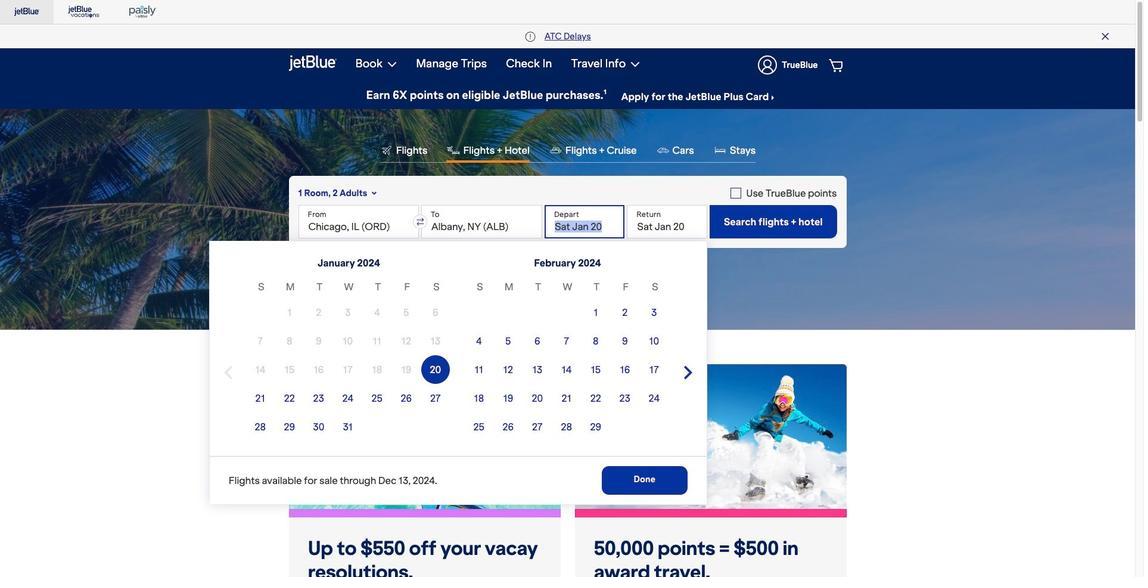 Task type: vqa. For each thing, say whether or not it's contained in the screenshot.
opens modal on same screen icon
no



Task type: describe. For each thing, give the bounding box(es) containing it.
paisly by jetblue image
[[129, 5, 157, 19]]

jetblue image
[[14, 5, 39, 19]]

previous month image
[[221, 366, 235, 380]]

Return Press DOWN ARROW key to select available dates field
[[627, 205, 708, 239]]



Task type: locate. For each thing, give the bounding box(es) containing it.
Depart Press DOWN ARROW key to select available dates field
[[545, 205, 625, 239]]

None checkbox
[[731, 185, 837, 200]]

None text field
[[298, 205, 419, 239], [422, 205, 543, 239], [298, 205, 419, 239], [422, 205, 543, 239]]

close image
[[1103, 33, 1110, 40]]

jetblue vacations image
[[68, 5, 101, 19]]

jetblue image
[[289, 54, 337, 73]]

shopping cart (empty) image
[[829, 58, 846, 72]]

next month image
[[681, 366, 696, 380]]

navigation
[[346, 48, 847, 82]]

banner
[[0, 0, 1136, 109]]



